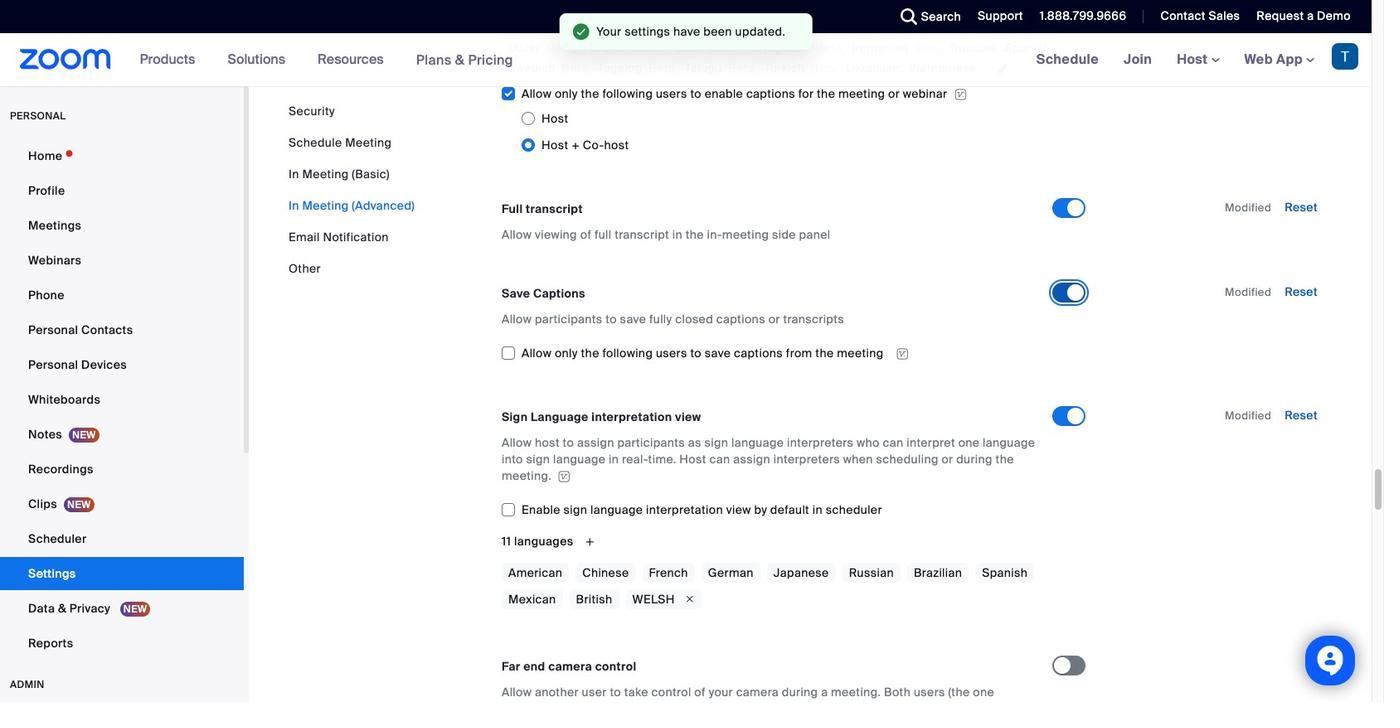 Task type: vqa. For each thing, say whether or not it's contained in the screenshot.
'assign'
yes



Task type: locate. For each thing, give the bounding box(es) containing it.
allow down full
[[502, 227, 532, 242]]

in left real-
[[609, 452, 619, 467]]

a
[[1307, 8, 1314, 23], [821, 685, 828, 700]]

save
[[502, 286, 530, 301]]

1 horizontal spatial russian
[[951, 41, 996, 56]]

reset for allow viewing of full transcript in the in-meeting side panel
[[1285, 200, 1318, 215]]

allow down save captions
[[522, 346, 552, 361]]

2 vertical spatial captions
[[734, 346, 783, 361]]

0 vertical spatial &
[[455, 51, 465, 68]]

0 horizontal spatial schedule
[[289, 135, 342, 150]]

only for allow only the following users to enable captions for the meeting or webinar
[[555, 86, 578, 101]]

captions down the turkish at the top of the page
[[746, 86, 795, 101]]

personal for personal contacts
[[28, 323, 78, 338]]

2 vertical spatial one
[[655, 702, 676, 702]]

meetings navigation
[[1024, 33, 1372, 87]]

1 vertical spatial reset button
[[1285, 284, 1318, 299]]

schedule inside meetings navigation
[[1036, 51, 1099, 68]]

zoom logo image
[[20, 49, 111, 70]]

participants up time.
[[617, 436, 685, 451]]

1 only from the top
[[555, 86, 578, 101]]

can up scheduling
[[883, 436, 904, 451]]

1 reset from the top
[[1285, 200, 1318, 215]]

allow for allow only the following users to enable captions for the meeting or webinar
[[522, 86, 552, 101]]

1 horizontal spatial schedule
[[1036, 51, 1099, 68]]

french up indonesian
[[770, 7, 809, 22]]

to left "fully"
[[606, 312, 617, 327]]

2 vertical spatial meeting
[[837, 346, 884, 361]]

admin
[[10, 678, 45, 692]]

1 horizontal spatial view
[[726, 503, 751, 518]]

view left by
[[726, 503, 751, 518]]

british
[[576, 593, 613, 607]]

save inside application
[[705, 346, 731, 361]]

request a demo link
[[1244, 0, 1372, 33], [1257, 8, 1351, 23]]

transcript up viewing
[[526, 202, 583, 216]]

or left transcripts
[[768, 312, 780, 327]]

personal menu menu
[[0, 139, 244, 662]]

notes link
[[0, 418, 244, 451]]

a up this
[[821, 685, 828, 700]]

1 vertical spatial of
[[694, 685, 706, 700]]

control down user at the left bottom of the page
[[566, 702, 606, 702]]

camera inside allow another user to take control of your camera during a meeting. both users (the one requesting control and the one giving control) must have this option turned on.
[[736, 685, 779, 700]]

1 horizontal spatial participants
[[617, 436, 685, 451]]

0 vertical spatial control
[[595, 660, 637, 675]]

2 vertical spatial in
[[813, 503, 823, 518]]

1 horizontal spatial camera
[[736, 685, 779, 700]]

of inside allow another user to take control of your camera during a meeting. both users (the one requesting control and the one giving control) must have this option turned on.
[[694, 685, 706, 700]]

finnish
[[687, 7, 728, 22]]

to down language
[[563, 436, 574, 451]]

meeting up (basic)
[[345, 135, 392, 150]]

of up giving
[[694, 685, 706, 700]]

0 horizontal spatial can
[[710, 452, 730, 467]]

captions inside application
[[734, 346, 783, 361]]

1 vertical spatial one
[[973, 685, 994, 700]]

0 vertical spatial of
[[580, 227, 591, 242]]

korean
[[976, 24, 1016, 39]]

3 reset from the top
[[1285, 408, 1318, 423]]

allow only the following users to enable captions for the meeting or webinar
[[522, 86, 947, 101]]

allow up requesting
[[502, 685, 532, 700]]

2 reset button from the top
[[1285, 284, 1318, 299]]

the inside allow another user to take control of your camera during a meeting. both users (the one requesting control and the one giving control) must have this option turned on.
[[633, 702, 652, 702]]

0 horizontal spatial save
[[620, 312, 646, 327]]

meeting for (advanced)
[[302, 198, 349, 213]]

russian inside "english estonian beta finnish beta french (canada) beta french (france) beta german hindi beta hungarian beta indonesian beta italian japanese beta korean beta malay beta persian beta polish beta portuguese beta romanian beta russian spanish swedish beta tagalog beta telugu beta turkish beta ukrainian vietnamese"
[[951, 41, 996, 56]]

1 horizontal spatial of
[[694, 685, 706, 700]]

banner containing products
[[0, 33, 1372, 87]]

allow down swedish
[[522, 86, 552, 101]]

1 vertical spatial modified
[[1225, 285, 1272, 299]]

in for in meeting (basic)
[[289, 167, 299, 182]]

allow viewing of full transcript in the in-meeting side panel
[[502, 227, 831, 242]]

control up giving
[[651, 685, 691, 700]]

plans
[[416, 51, 452, 68]]

save
[[620, 312, 646, 327], [705, 346, 731, 361]]

0 vertical spatial participants
[[535, 312, 603, 327]]

scheduler
[[28, 532, 87, 547]]

1 vertical spatial a
[[821, 685, 828, 700]]

1 vertical spatial only
[[555, 346, 578, 361]]

delete welsh image
[[680, 592, 700, 608]]

view
[[675, 410, 701, 425], [726, 503, 751, 518]]

1 vertical spatial russian
[[849, 566, 894, 581]]

2 in from the top
[[289, 198, 299, 213]]

0 horizontal spatial of
[[580, 227, 591, 242]]

scheduler
[[826, 503, 882, 518]]

recordings link
[[0, 453, 244, 486]]

0 vertical spatial in
[[672, 227, 682, 242]]

meeting. inside allow another user to take control of your camera during a meeting. both users (the one requesting control and the one giving control) must have this option turned on.
[[831, 685, 881, 700]]

1 following from the top
[[602, 86, 653, 101]]

1 vertical spatial participants
[[617, 436, 685, 451]]

0 vertical spatial have
[[674, 24, 700, 39]]

0 vertical spatial captions
[[746, 86, 795, 101]]

in meeting (advanced) link
[[289, 198, 415, 213]]

meeting
[[345, 135, 392, 150], [302, 167, 349, 182], [302, 198, 349, 213]]

captions for save
[[734, 346, 783, 361]]

1 vertical spatial camera
[[736, 685, 779, 700]]

& right plans
[[455, 51, 465, 68]]

transcript
[[526, 202, 583, 216], [615, 227, 669, 242]]

personal down the phone
[[28, 323, 78, 338]]

spanish inside "english estonian beta finnish beta french (canada) beta french (france) beta german hindi beta hungarian beta indonesian beta italian japanese beta korean beta malay beta persian beta polish beta portuguese beta romanian beta russian spanish swedish beta tagalog beta telugu beta turkish beta ukrainian vietnamese"
[[1005, 41, 1051, 56]]

beta down support
[[1023, 24, 1049, 39]]

far end camera control
[[502, 660, 637, 675]]

0 vertical spatial meeting
[[345, 135, 392, 150]]

full
[[502, 202, 523, 216]]

only down swedish
[[555, 86, 578, 101]]

host inside allow host to assign participants as sign language interpreters who can interpret one language into sign language in real-time. host can assign interpreters when scheduling or during the meeting.
[[680, 452, 706, 467]]

1 vertical spatial users
[[656, 346, 687, 361]]

as
[[688, 436, 701, 451]]

& inside product information navigation
[[455, 51, 465, 68]]

& for privacy
[[58, 601, 66, 616]]

meeting left support version for allow only the following users to save captions from the meeting - allow only the following users to save captions from the meeting icon
[[837, 346, 884, 361]]

only down captions
[[555, 346, 578, 361]]

recordings
[[28, 462, 94, 477]]

in
[[672, 227, 682, 242], [609, 452, 619, 467], [813, 503, 823, 518]]

reset button for allow participants to save fully closed captions or transcripts
[[1285, 284, 1318, 299]]

save down closed
[[705, 346, 731, 361]]

interpretation up real-
[[592, 410, 672, 425]]

1 vertical spatial in
[[289, 198, 299, 213]]

updated.
[[735, 24, 786, 39]]

allow for allow participants to save fully closed captions or transcripts
[[502, 312, 532, 327]]

1 vertical spatial schedule
[[289, 135, 342, 150]]

1 horizontal spatial in
[[672, 227, 682, 242]]

and
[[609, 702, 630, 702]]

0 vertical spatial modified
[[1225, 201, 1272, 215]]

view up as
[[675, 410, 701, 425]]

0 vertical spatial reset button
[[1285, 200, 1318, 215]]

email notification link
[[289, 230, 389, 245]]

sign right as
[[705, 436, 728, 451]]

0 vertical spatial meeting.
[[502, 469, 552, 484]]

allow down save
[[502, 312, 532, 327]]

to down closed
[[690, 346, 702, 361]]

0 vertical spatial japanese
[[878, 24, 934, 39]]

settings
[[625, 24, 670, 39]]

users for save
[[656, 346, 687, 361]]

1 vertical spatial transcript
[[615, 227, 669, 242]]

1.888.799.9666 button up join
[[1027, 0, 1131, 33]]

2 reset from the top
[[1285, 284, 1318, 299]]

schedule down the 'security' link
[[289, 135, 342, 150]]

(basic)
[[352, 167, 390, 182]]

beta
[[651, 7, 678, 22], [734, 7, 760, 22], [869, 7, 895, 22], [998, 7, 1025, 22], [593, 24, 619, 39], [694, 24, 720, 39], [799, 24, 825, 39], [940, 24, 966, 39], [1023, 24, 1049, 39], [548, 41, 574, 56], [632, 41, 658, 56], [709, 41, 735, 56], [816, 41, 842, 56], [915, 41, 941, 56], [562, 60, 588, 75], [649, 60, 675, 75], [728, 60, 755, 75], [811, 60, 837, 75]]

& for pricing
[[455, 51, 465, 68]]

beta up persian
[[593, 24, 619, 39]]

french left the (france)
[[904, 7, 944, 22]]

resources
[[318, 51, 384, 68]]

meeting. up "option"
[[831, 685, 881, 700]]

2 vertical spatial reset button
[[1285, 408, 1318, 423]]

0 vertical spatial in
[[289, 167, 299, 182]]

2 horizontal spatial or
[[942, 452, 953, 467]]

webinar
[[903, 86, 947, 101]]

american
[[508, 566, 563, 581]]

2 modified from the top
[[1225, 285, 1272, 299]]

1.888.799.9666 button
[[1027, 0, 1131, 33], [1040, 8, 1127, 23]]

in up email
[[289, 198, 299, 213]]

contact sales link
[[1148, 0, 1244, 33], [1161, 8, 1240, 23]]

2 only from the top
[[555, 346, 578, 361]]

beta down "(canada)"
[[799, 24, 825, 39]]

of left full
[[580, 227, 591, 242]]

interpreters left when on the bottom of the page
[[774, 452, 840, 467]]

0 horizontal spatial a
[[821, 685, 828, 700]]

only inside application
[[555, 346, 578, 361]]

schedule for schedule meeting
[[289, 135, 342, 150]]

allow inside allow another user to take control of your camera during a meeting. both users (the one requesting control and the one giving control) must have this option turned on.
[[502, 685, 532, 700]]

to up and
[[610, 685, 621, 700]]

option group
[[522, 105, 1052, 158]]

support link up korean
[[978, 8, 1023, 23]]

home link
[[0, 139, 244, 173]]

add languages image
[[577, 535, 603, 550]]

0 vertical spatial sign
[[705, 436, 728, 451]]

user
[[582, 685, 607, 700]]

reset button for allow viewing of full transcript in the in-meeting side panel
[[1285, 200, 1318, 215]]

phone
[[28, 288, 64, 303]]

allow inside allow host to assign participants as sign language interpreters who can interpret one language into sign language in real-time. host can assign interpreters when scheduling or during the meeting.
[[502, 436, 532, 451]]

hungarian
[[629, 24, 687, 39]]

following for save
[[602, 346, 653, 361]]

other
[[289, 261, 321, 276]]

1 personal from the top
[[28, 323, 78, 338]]

spanish
[[1005, 41, 1051, 56], [982, 566, 1028, 581]]

sign
[[705, 436, 728, 451], [526, 452, 550, 467], [564, 503, 587, 518]]

control
[[595, 660, 637, 675], [651, 685, 691, 700], [566, 702, 606, 702]]

0 vertical spatial meeting
[[838, 86, 885, 101]]

your settings have been updated.
[[596, 24, 786, 39]]

2 vertical spatial sign
[[564, 503, 587, 518]]

2 horizontal spatial in
[[813, 503, 823, 518]]

users up on. on the right bottom
[[914, 685, 945, 700]]

2 vertical spatial or
[[942, 452, 953, 467]]

or down interpret
[[942, 452, 953, 467]]

0 vertical spatial only
[[555, 86, 578, 101]]

1 horizontal spatial sign
[[564, 503, 587, 518]]

1 vertical spatial japanese
[[774, 566, 829, 581]]

captions up allow only the following users to save captions from the meeting application
[[716, 312, 765, 327]]

can up enable sign language interpretation view by default in scheduler
[[710, 452, 730, 467]]

a inside allow another user to take control of your camera during a meeting. both users (the one requesting control and the one giving control) must have this option turned on.
[[821, 685, 828, 700]]

0 vertical spatial a
[[1307, 8, 1314, 23]]

support version for allow only the following users to enable captions for the meeting or webinar image
[[954, 87, 967, 102]]

products button
[[140, 33, 203, 86]]

to
[[690, 86, 702, 101], [606, 312, 617, 327], [690, 346, 702, 361], [563, 436, 574, 451], [610, 685, 621, 700]]

0 vertical spatial spanish
[[1005, 41, 1051, 56]]

japanese up romanian
[[878, 24, 934, 39]]

1 vertical spatial assign
[[733, 452, 770, 467]]

turned
[[887, 702, 924, 702]]

host
[[604, 138, 629, 153], [535, 436, 560, 451]]

1 vertical spatial meeting
[[302, 167, 349, 182]]

transcript right full
[[615, 227, 669, 242]]

meeting down ukrainian
[[838, 86, 885, 101]]

allow inside application
[[522, 346, 552, 361]]

1 vertical spatial reset
[[1285, 284, 1318, 299]]

1 modified from the top
[[1225, 201, 1272, 215]]

2 vertical spatial modified
[[1225, 409, 1272, 423]]

personal devices
[[28, 357, 127, 372]]

in for in meeting (advanced)
[[289, 198, 299, 213]]

1 vertical spatial meeting.
[[831, 685, 881, 700]]

following inside application
[[602, 346, 653, 361]]

host down language
[[535, 436, 560, 451]]

camera
[[548, 660, 592, 675], [736, 685, 779, 700]]

hindi
[[557, 24, 586, 39]]

2 vertical spatial meeting
[[302, 198, 349, 213]]

products
[[140, 51, 195, 68]]

1 vertical spatial have
[[794, 702, 820, 702]]

host right +
[[604, 138, 629, 153]]

co-
[[583, 138, 604, 153]]

2 vertical spatial reset
[[1285, 408, 1318, 423]]

control up the take
[[595, 660, 637, 675]]

following down the tagalog
[[602, 86, 653, 101]]

users down allow participants to save fully closed captions or transcripts
[[656, 346, 687, 361]]

during up must
[[782, 685, 818, 700]]

1 horizontal spatial transcript
[[615, 227, 669, 242]]

1 vertical spatial save
[[705, 346, 731, 361]]

captions
[[533, 286, 585, 301]]

2 following from the top
[[602, 346, 653, 361]]

in left in-
[[672, 227, 682, 242]]

allow for allow viewing of full transcript in the in-meeting side panel
[[502, 227, 532, 242]]

have up polish
[[674, 24, 700, 39]]

webinars
[[28, 253, 81, 268]]

meeting up email notification link
[[302, 198, 349, 213]]

assign up by
[[733, 452, 770, 467]]

allow up into
[[502, 436, 532, 451]]

into
[[502, 452, 523, 467]]

& right 'data'
[[58, 601, 66, 616]]

host up host + co-host
[[542, 111, 568, 126]]

participants down captions
[[535, 312, 603, 327]]

1 vertical spatial view
[[726, 503, 751, 518]]

end
[[523, 660, 545, 675]]

users inside application
[[656, 346, 687, 361]]

& inside personal menu menu
[[58, 601, 66, 616]]

0 vertical spatial host
[[604, 138, 629, 153]]

modified for allow viewing of full transcript in the in-meeting side panel
[[1225, 201, 1272, 215]]

one
[[958, 436, 980, 451], [973, 685, 994, 700], [655, 702, 676, 702]]

in
[[289, 167, 299, 182], [289, 198, 299, 213]]

or inside allow host to assign participants as sign language interpreters who can interpret one language into sign language in real-time. host can assign interpreters when scheduling or during the meeting.
[[942, 452, 953, 467]]

during inside allow another user to take control of your camera during a meeting. both users (the one requesting control and the one giving control) must have this option turned on.
[[782, 685, 818, 700]]

host
[[1177, 51, 1211, 68], [542, 111, 568, 126], [542, 138, 568, 153], [680, 452, 706, 467]]

interpretation down time.
[[646, 503, 723, 518]]

german up malay
[[502, 24, 547, 39]]

schedule meeting
[[289, 135, 392, 150]]

request a demo
[[1257, 8, 1351, 23]]

banner
[[0, 33, 1372, 87]]

0 horizontal spatial sign
[[526, 452, 550, 467]]

host down contact sales on the right top of page
[[1177, 51, 1211, 68]]

demo
[[1317, 8, 1351, 23]]

host down as
[[680, 452, 706, 467]]

1 in from the top
[[289, 167, 299, 182]]

0 vertical spatial users
[[656, 86, 687, 101]]

1 vertical spatial host
[[535, 436, 560, 451]]

to inside allow another user to take control of your camera during a meeting. both users (the one requesting control and the one giving control) must have this option turned on.
[[610, 685, 621, 700]]

brazilian
[[914, 566, 962, 581]]

0 vertical spatial one
[[958, 436, 980, 451]]

contact sales
[[1161, 8, 1240, 23]]

japanese down default
[[774, 566, 829, 581]]

0 horizontal spatial german
[[502, 24, 547, 39]]

0 horizontal spatial meeting.
[[502, 469, 552, 484]]

following for enable
[[602, 86, 653, 101]]

resources button
[[318, 33, 391, 86]]

during right scheduling
[[956, 452, 993, 467]]

camera up must
[[736, 685, 779, 700]]

sign right enable
[[564, 503, 587, 518]]

0 horizontal spatial transcript
[[526, 202, 583, 216]]

phone link
[[0, 279, 244, 312]]

join link
[[1111, 33, 1165, 86]]

assign down sign language interpretation view
[[577, 436, 614, 451]]

2 personal from the top
[[28, 357, 78, 372]]

russian down korean
[[951, 41, 996, 56]]

schedule down 1.888.799.9666
[[1036, 51, 1099, 68]]

1 horizontal spatial during
[[956, 452, 993, 467]]

welsh
[[632, 593, 675, 607]]

allow host to assign participants as sign language interpreters who can interpret one language into sign language in real-time. host can assign interpreters when scheduling or during the meeting.
[[502, 436, 1035, 484]]

persian
[[583, 41, 626, 56]]

from
[[786, 346, 812, 361]]

meeting down schedule meeting link
[[302, 167, 349, 182]]

0 horizontal spatial view
[[675, 410, 701, 425]]

menu bar
[[289, 103, 415, 277]]

meeting inside application
[[837, 346, 884, 361]]

3 modified from the top
[[1225, 409, 1272, 423]]

language up "add languages" image
[[591, 503, 643, 518]]

1 vertical spatial following
[[602, 346, 653, 361]]

who
[[857, 436, 880, 451]]

or left "webinar"
[[888, 86, 900, 101]]

reports link
[[0, 627, 244, 660]]

of
[[580, 227, 591, 242], [694, 685, 706, 700]]

0 vertical spatial russian
[[951, 41, 996, 56]]

one right interpret
[[958, 436, 980, 451]]

1 reset button from the top
[[1285, 200, 1318, 215]]

1 horizontal spatial japanese
[[878, 24, 934, 39]]

1 horizontal spatial save
[[705, 346, 731, 361]]

0 horizontal spatial during
[[782, 685, 818, 700]]

meeting. down into
[[502, 469, 552, 484]]

support version for allow only the following users to save captions from the meeting - allow only the following users to save captions from the meeting image
[[891, 347, 914, 362]]

during
[[956, 452, 993, 467], [782, 685, 818, 700]]

russian down scheduler
[[849, 566, 894, 581]]

option group containing host
[[522, 105, 1052, 158]]

personal up whiteboards at bottom left
[[28, 357, 78, 372]]

your
[[596, 24, 622, 39]]

in right default
[[813, 503, 823, 518]]

1 vertical spatial personal
[[28, 357, 78, 372]]

allow for allow only the following users to save captions from the meeting
[[522, 346, 552, 361]]



Task type: describe. For each thing, give the bounding box(es) containing it.
support
[[978, 8, 1023, 23]]

have inside allow another user to take control of your camera during a meeting. both users (the one requesting control and the one giving control) must have this option turned on.
[[794, 702, 820, 702]]

far
[[502, 660, 520, 675]]

support link up add caption languages image
[[965, 0, 1027, 33]]

sign language interpretation view
[[502, 410, 701, 425]]

language right as
[[732, 436, 784, 451]]

data & privacy
[[28, 601, 113, 616]]

data & privacy link
[[0, 592, 244, 625]]

japanese inside "english estonian beta finnish beta french (canada) beta french (france) beta german hindi beta hungarian beta indonesian beta italian japanese beta korean beta malay beta persian beta polish beta portuguese beta romanian beta russian spanish swedish beta tagalog beta telugu beta turkish beta ukrainian vietnamese"
[[878, 24, 934, 39]]

beta up for
[[811, 60, 837, 75]]

another
[[535, 685, 579, 700]]

participants inside allow host to assign participants as sign language interpreters who can interpret one language into sign language in real-time. host can assign interpreters when scheduling or during the meeting.
[[617, 436, 685, 451]]

host inside meetings navigation
[[1177, 51, 1211, 68]]

italian
[[834, 24, 869, 39]]

one inside allow host to assign participants as sign language interpreters who can interpret one language into sign language in real-time. host can assign interpreters when scheduling or during the meeting.
[[958, 436, 980, 451]]

scheduling
[[876, 452, 939, 467]]

time.
[[648, 452, 676, 467]]

reset for allow participants to save fully closed captions or transcripts
[[1285, 284, 1318, 299]]

in inside allow host to assign participants as sign language interpreters who can interpret one language into sign language in real-time. host can assign interpreters when scheduling or during the meeting.
[[609, 452, 619, 467]]

to inside application
[[690, 346, 702, 361]]

been
[[703, 24, 732, 39]]

telugu
[[685, 60, 722, 75]]

search button
[[888, 0, 965, 33]]

1 vertical spatial interpretation
[[646, 503, 723, 518]]

0 vertical spatial camera
[[548, 660, 592, 675]]

meeting. inside allow host to assign participants as sign language interpreters who can interpret one language into sign language in real-time. host can assign interpreters when scheduling or during the meeting.
[[502, 469, 552, 484]]

0 horizontal spatial participants
[[535, 312, 603, 327]]

allow for allow another user to take control of your camera during a meeting. both users (the one requesting control and the one giving control) must have this option turned on.
[[502, 685, 532, 700]]

host + co-host
[[542, 138, 629, 153]]

modified for allow participants to save fully closed captions or transcripts
[[1225, 285, 1272, 299]]

schedule meeting link
[[289, 135, 392, 150]]

0 horizontal spatial japanese
[[774, 566, 829, 581]]

option
[[847, 702, 884, 702]]

chinese
[[582, 566, 629, 581]]

sign
[[502, 410, 528, 425]]

other link
[[289, 261, 321, 276]]

security
[[289, 104, 335, 119]]

panel
[[799, 227, 831, 242]]

meeting for (basic)
[[302, 167, 349, 182]]

language
[[531, 410, 589, 425]]

1 horizontal spatial or
[[888, 86, 900, 101]]

1 vertical spatial sign
[[526, 452, 550, 467]]

allow only the following users to save captions from the meeting
[[522, 346, 887, 361]]

1 horizontal spatial a
[[1307, 8, 1314, 23]]

0 horizontal spatial french
[[649, 566, 688, 581]]

(advanced)
[[352, 198, 415, 213]]

captions for enable
[[746, 86, 795, 101]]

host left +
[[542, 138, 568, 153]]

english
[[545, 7, 586, 22]]

allow host to assign participants as sign language interpreters who can interpret one language into sign language in real-time. host can assign interpreters when scheduling or during the meeting. application
[[502, 435, 1038, 485]]

beta up korean
[[998, 7, 1025, 22]]

enable
[[522, 503, 561, 518]]

both
[[884, 685, 911, 700]]

beta down hindi
[[548, 41, 574, 56]]

menu bar containing security
[[289, 103, 415, 277]]

fully
[[649, 312, 672, 327]]

personal for personal devices
[[28, 357, 78, 372]]

web app
[[1244, 51, 1303, 68]]

side
[[772, 227, 796, 242]]

scheduler link
[[0, 522, 244, 556]]

2 vertical spatial control
[[566, 702, 606, 702]]

11
[[502, 534, 511, 549]]

beta up romanian
[[869, 7, 895, 22]]

beta down polish
[[649, 60, 675, 75]]

1 horizontal spatial german
[[708, 566, 754, 581]]

must
[[762, 702, 791, 702]]

full
[[595, 227, 612, 242]]

0 horizontal spatial russian
[[849, 566, 894, 581]]

to down telugu
[[690, 86, 702, 101]]

schedule for schedule
[[1036, 51, 1099, 68]]

mexican
[[508, 593, 556, 607]]

product information navigation
[[127, 33, 526, 87]]

data
[[28, 601, 55, 616]]

1 vertical spatial interpreters
[[774, 452, 840, 467]]

0 vertical spatial interpreters
[[787, 436, 854, 451]]

swedish
[[508, 60, 556, 75]]

support version for sign language interpretation view image
[[556, 471, 572, 483]]

meeting for from
[[837, 346, 884, 361]]

0 vertical spatial interpretation
[[592, 410, 672, 425]]

home
[[28, 148, 62, 163]]

1 horizontal spatial host
[[604, 138, 629, 153]]

notification
[[323, 230, 389, 245]]

1 horizontal spatial french
[[770, 7, 809, 22]]

turkish
[[764, 60, 804, 75]]

in meeting (advanced)
[[289, 198, 415, 213]]

(canada)
[[812, 7, 862, 22]]

allow only the following users to save captions from the meeting application
[[522, 345, 916, 363]]

allow for allow host to assign participants as sign language interpreters who can interpret one language into sign language in real-time. host can assign interpreters when scheduling or during the meeting.
[[502, 436, 532, 451]]

1 horizontal spatial assign
[[733, 452, 770, 467]]

0 horizontal spatial or
[[768, 312, 780, 327]]

beta down the (france)
[[940, 24, 966, 39]]

reports
[[28, 636, 73, 651]]

beta down the finnish
[[694, 24, 720, 39]]

1 vertical spatial can
[[710, 452, 730, 467]]

personal contacts link
[[0, 313, 244, 347]]

users inside allow another user to take control of your camera during a meeting. both users (the one requesting control and the one giving control) must have this option turned on.
[[914, 685, 945, 700]]

profile link
[[0, 174, 244, 207]]

profile picture image
[[1332, 43, 1358, 70]]

ukrainian
[[847, 60, 900, 75]]

notes
[[28, 427, 62, 442]]

add caption languages image
[[990, 61, 1016, 76]]

3 reset button from the top
[[1285, 408, 1318, 423]]

personal contacts
[[28, 323, 133, 338]]

host inside allow host to assign participants as sign language interpreters who can interpret one language into sign language in real-time. host can assign interpreters when scheduling or during the meeting.
[[535, 436, 560, 451]]

estonian
[[596, 7, 645, 22]]

solutions button
[[228, 33, 293, 86]]

request
[[1257, 8, 1304, 23]]

1 vertical spatial spanish
[[982, 566, 1028, 581]]

in-
[[707, 227, 722, 242]]

security link
[[289, 104, 335, 119]]

0 vertical spatial save
[[620, 312, 646, 327]]

clips
[[28, 497, 57, 512]]

beta up vietnamese on the right top
[[915, 41, 941, 56]]

beta down persian
[[562, 60, 588, 75]]

beta down the settings at the left top of page
[[632, 41, 658, 56]]

beta down italian
[[816, 41, 842, 56]]

privacy
[[69, 601, 110, 616]]

email
[[289, 230, 320, 245]]

default
[[770, 503, 810, 518]]

personal
[[10, 109, 66, 123]]

schedule link
[[1024, 33, 1111, 86]]

this
[[824, 702, 844, 702]]

0 vertical spatial can
[[883, 436, 904, 451]]

english estonian beta finnish beta french (canada) beta french (france) beta german hindi beta hungarian beta indonesian beta italian japanese beta korean beta malay beta persian beta polish beta portuguese beta romanian beta russian spanish swedish beta tagalog beta telugu beta turkish beta ukrainian vietnamese
[[502, 7, 1051, 75]]

enable
[[705, 86, 743, 101]]

beta up allow only the following users to enable captions for the meeting or webinar
[[728, 60, 755, 75]]

1 vertical spatial captions
[[716, 312, 765, 327]]

language right interpret
[[983, 436, 1035, 451]]

0 horizontal spatial assign
[[577, 436, 614, 451]]

allow another user to take control of your camera during a meeting. both users (the one requesting control and the one giving control) must have this option turned on.
[[502, 685, 994, 702]]

the inside allow host to assign participants as sign language interpreters who can interpret one language into sign language in real-time. host can assign interpreters when scheduling or during the meeting.
[[996, 452, 1014, 467]]

web app button
[[1244, 51, 1315, 68]]

during inside allow host to assign participants as sign language interpreters who can interpret one language into sign language in real-time. host can assign interpreters when scheduling or during the meeting.
[[956, 452, 993, 467]]

beta down been
[[709, 41, 735, 56]]

users for enable
[[656, 86, 687, 101]]

german inside "english estonian beta finnish beta french (canada) beta french (france) beta german hindi beta hungarian beta indonesian beta italian japanese beta korean beta malay beta persian beta polish beta portuguese beta romanian beta russian spanish swedish beta tagalog beta telugu beta turkish beta ukrainian vietnamese"
[[502, 24, 547, 39]]

beta up updated.
[[734, 7, 760, 22]]

1 vertical spatial meeting
[[722, 227, 769, 242]]

success image
[[573, 23, 590, 40]]

plans & pricing
[[416, 51, 513, 68]]

malay
[[508, 41, 541, 56]]

personal devices link
[[0, 348, 244, 381]]

in meeting (basic) link
[[289, 167, 390, 182]]

1 vertical spatial control
[[651, 685, 691, 700]]

settings
[[28, 566, 76, 581]]

indonesian
[[729, 24, 792, 39]]

2 horizontal spatial sign
[[705, 436, 728, 451]]

solutions
[[228, 51, 285, 68]]

to inside allow host to assign participants as sign language interpreters who can interpret one language into sign language in real-time. host can assign interpreters when scheduling or during the meeting.
[[563, 436, 574, 451]]

transcripts
[[783, 312, 844, 327]]

whiteboards
[[28, 392, 100, 407]]

1.888.799.9666 button up 'schedule' link
[[1040, 8, 1127, 23]]

beta up hungarian
[[651, 7, 678, 22]]

only for allow only the following users to save captions from the meeting
[[555, 346, 578, 361]]

vietnamese
[[909, 60, 976, 75]]

email notification
[[289, 230, 389, 245]]

for
[[798, 86, 814, 101]]

romanian
[[851, 41, 908, 56]]

2 horizontal spatial french
[[904, 7, 944, 22]]

tagalog
[[598, 60, 642, 75]]

join
[[1124, 51, 1152, 68]]

0 vertical spatial transcript
[[526, 202, 583, 216]]

0 horizontal spatial have
[[674, 24, 700, 39]]

host button
[[1177, 51, 1220, 68]]

language up support version for sign language interpretation view icon
[[553, 452, 606, 467]]

meeting for for
[[838, 86, 885, 101]]



